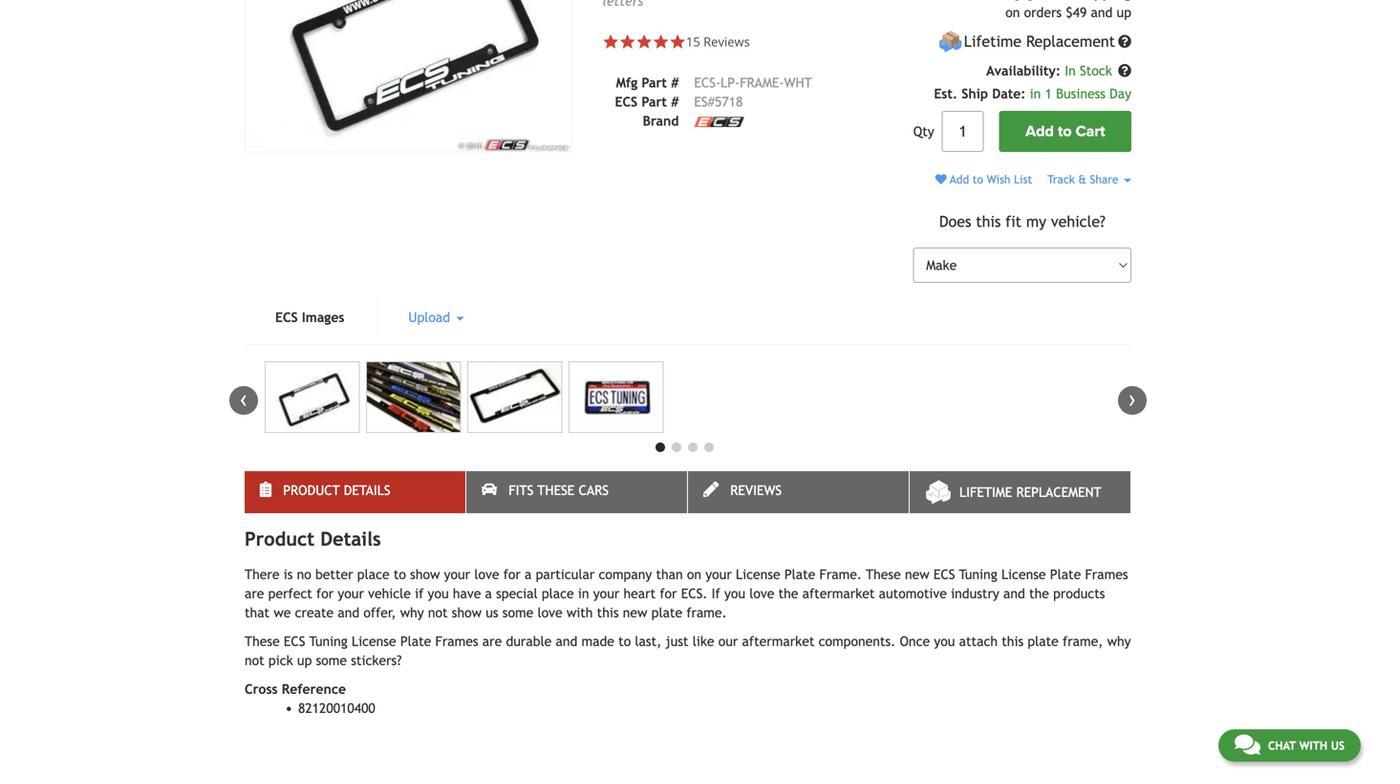 Task type: locate. For each thing, give the bounding box(es) containing it.
my
[[1026, 212, 1047, 230]]

aftermarket
[[803, 586, 875, 601], [742, 634, 815, 649]]

1 vertical spatial a
[[485, 586, 492, 601]]

these up pick
[[245, 634, 280, 649]]

ecs up industry
[[934, 567, 955, 582]]

a up special
[[525, 567, 532, 582]]

plate left frame.
[[785, 567, 816, 582]]

if
[[415, 586, 424, 601]]

0 horizontal spatial this
[[597, 605, 619, 621]]

new down heart
[[623, 605, 648, 621]]

1 horizontal spatial on
[[1006, 5, 1020, 20]]

1 vertical spatial these
[[866, 567, 901, 582]]

you right once
[[934, 634, 955, 649]]

for down better
[[316, 586, 334, 601]]

us
[[486, 605, 499, 621]]

est. ship date: in 1 business day
[[934, 86, 1132, 101]]

with left us on the right of page
[[1300, 739, 1328, 752]]

reference
[[282, 682, 346, 697]]

chat with us
[[1268, 739, 1345, 752]]

new up automotive
[[905, 567, 930, 582]]

&
[[1079, 173, 1087, 186]]

company
[[599, 567, 652, 582]]

to left cart
[[1058, 123, 1072, 141]]

1 vertical spatial with
[[1300, 739, 1328, 752]]

not left pick
[[245, 653, 265, 668]]

chat with us link
[[1219, 729, 1361, 762]]

day
[[1110, 86, 1132, 101]]

have
[[453, 586, 481, 601]]

1 horizontal spatial some
[[503, 605, 534, 621]]

1 horizontal spatial up
[[1117, 5, 1132, 20]]

ecs left "images"
[[275, 310, 298, 325]]

1 vertical spatial why
[[1107, 634, 1131, 649]]

cars
[[579, 483, 609, 498]]

offer,
[[364, 605, 396, 621]]

durable
[[506, 634, 552, 649]]

you right if
[[428, 586, 449, 601]]

0 horizontal spatial these
[[245, 634, 280, 649]]

1 horizontal spatial why
[[1107, 634, 1131, 649]]

up up question circle icon
[[1117, 5, 1132, 20]]

there is no better place to show your love for a particular company than on your license plate frame. these new ecs tuning license plate frames are perfect for your vehicle if you have a special place in your heart for ecs. if you love the aftermarket automotive industry and the products that we create and offer, why not show us some love with this new plate frame.
[[245, 567, 1128, 621]]

0 vertical spatial tuning
[[959, 567, 998, 582]]

question circle image
[[1118, 35, 1132, 48]]

on
[[1006, 5, 1020, 20], [687, 567, 702, 582]]

None text field
[[942, 111, 984, 152]]

2 the from the left
[[1030, 586, 1049, 601]]

love right the if
[[750, 586, 775, 601]]

the left products
[[1030, 586, 1049, 601]]

like
[[693, 634, 715, 649]]

plate inside these ecs tuning license plate frames are durable and made to last, just like our aftermarket components. once you attach this plate frame, why not pick up some stickers?
[[1028, 634, 1059, 649]]

with up made on the left of page
[[567, 605, 593, 621]]

your down better
[[338, 586, 364, 601]]

add for add to wish list
[[950, 173, 969, 186]]

2 horizontal spatial you
[[934, 634, 955, 649]]

are inside these ecs tuning license plate frames are durable and made to last, just like our aftermarket components. once you attach this plate frame, why not pick up some stickers?
[[483, 634, 502, 649]]

2 horizontal spatial love
[[750, 586, 775, 601]]

0 horizontal spatial tuning
[[309, 634, 348, 649]]

for
[[503, 567, 521, 582], [316, 586, 334, 601], [660, 586, 677, 601]]

0 horizontal spatial with
[[567, 605, 593, 621]]

1 horizontal spatial these
[[538, 483, 575, 498]]

product details
[[283, 483, 391, 498], [245, 528, 381, 550]]

stock
[[1080, 63, 1112, 79]]

0 vertical spatial not
[[428, 605, 448, 621]]

es#5718 - ecs-lp-frame-wht - ecs tuning license plate frame - white - black fade resistant plastic frame with raised letters - ecs - audi bmw volkswagen mercedes benz mini porsche image
[[245, 0, 572, 152], [265, 361, 360, 433], [366, 361, 461, 433], [467, 361, 562, 433], [569, 361, 664, 433]]

ecs inside there is no better place to show your love for a particular company than on your license plate frame. these new ecs tuning license plate frames are perfect for your vehicle if you have a special place in your heart for ecs. if you love the aftermarket automotive industry and the products that we create and offer, why not show us some love with this new plate frame.
[[934, 567, 955, 582]]

wht
[[784, 75, 812, 90]]

ecs up pick
[[284, 634, 305, 649]]

the right the if
[[779, 586, 799, 601]]

plate
[[785, 567, 816, 582], [1050, 567, 1081, 582], [400, 634, 431, 649]]

1 vertical spatial not
[[245, 653, 265, 668]]

0 horizontal spatial license
[[352, 634, 396, 649]]

1 vertical spatial in
[[578, 586, 589, 601]]

show down have
[[452, 605, 482, 621]]

0 vertical spatial aftermarket
[[803, 586, 875, 601]]

show
[[410, 567, 440, 582], [452, 605, 482, 621]]

this inside there is no better place to show your love for a particular company than on your license plate frame. these new ecs tuning license plate frames are perfect for your vehicle if you have a special place in your heart for ecs. if you love the aftermarket automotive industry and the products that we create and offer, why not show us some love with this new plate frame.
[[597, 605, 619, 621]]

to left wish
[[973, 173, 984, 186]]

1 horizontal spatial in
[[1030, 86, 1041, 101]]

aftermarket right the "our"
[[742, 634, 815, 649]]

add down est. ship date: in 1 business day
[[1026, 123, 1054, 141]]

2 vertical spatial this
[[1002, 634, 1024, 649]]

0 horizontal spatial you
[[428, 586, 449, 601]]

license up the "our"
[[736, 567, 781, 582]]

this up made on the left of page
[[597, 605, 619, 621]]

part up brand
[[642, 94, 667, 109]]

product up is
[[245, 528, 315, 550]]

1 vertical spatial frames
[[435, 634, 479, 649]]

# up brand
[[671, 94, 679, 109]]

2 horizontal spatial plate
[[1050, 567, 1081, 582]]

1 star image from the left
[[603, 33, 619, 50]]

1 horizontal spatial add
[[1026, 123, 1054, 141]]

plate up just
[[652, 605, 683, 621]]

track & share
[[1048, 173, 1122, 186]]

0 vertical spatial frames
[[1085, 567, 1128, 582]]

your down company
[[593, 586, 620, 601]]

place up vehicle
[[357, 567, 390, 582]]

our
[[719, 634, 738, 649]]

1 horizontal spatial tuning
[[959, 567, 998, 582]]

# left ecs-
[[671, 75, 679, 90]]

star image up "mfg part #"
[[636, 33, 653, 50]]

ecs-lp-frame-wht ecs part #
[[615, 75, 812, 109]]

0 vertical spatial new
[[905, 567, 930, 582]]

show up if
[[410, 567, 440, 582]]

frames inside these ecs tuning license plate frames are durable and made to last, just like our aftermarket components. once you attach this plate frame, why not pick up some stickers?
[[435, 634, 479, 649]]

aftermarket down frame.
[[803, 586, 875, 601]]

1 horizontal spatial new
[[905, 567, 930, 582]]

plate left frame,
[[1028, 634, 1059, 649]]

1 vertical spatial place
[[542, 586, 574, 601]]

1 vertical spatial add
[[950, 173, 969, 186]]

love up have
[[474, 567, 499, 582]]

to left last, at left bottom
[[619, 634, 631, 649]]

plate
[[652, 605, 683, 621], [1028, 634, 1059, 649]]

2 horizontal spatial this
[[1002, 634, 1024, 649]]

0 horizontal spatial love
[[474, 567, 499, 582]]

are down us
[[483, 634, 502, 649]]

in down the particular
[[578, 586, 589, 601]]

1 # from the top
[[671, 75, 679, 90]]

details inside the "product details" link
[[344, 483, 391, 498]]

frame,
[[1063, 634, 1103, 649]]

this inside these ecs tuning license plate frames are durable and made to last, just like our aftermarket components. once you attach this plate frame, why not pick up some stickers?
[[1002, 634, 1024, 649]]

1 vertical spatial aftermarket
[[742, 634, 815, 649]]

tuning inside there is no better place to show your love for a particular company than on your license plate frame. these new ecs tuning license plate frames are perfect for your vehicle if you have a special place in your heart for ecs. if you love the aftermarket automotive industry and the products that we create and offer, why not show us some love with this new plate frame.
[[959, 567, 998, 582]]

plate up products
[[1050, 567, 1081, 582]]

add right heart icon
[[950, 173, 969, 186]]

tuning
[[959, 567, 998, 582], [309, 634, 348, 649]]

fits these cars
[[509, 483, 609, 498]]

product up 'no'
[[283, 483, 340, 498]]

1 vertical spatial replacement
[[1017, 485, 1102, 500]]

these
[[538, 483, 575, 498], [866, 567, 901, 582], [245, 634, 280, 649]]

some up reference
[[316, 653, 347, 668]]

heart image
[[936, 174, 947, 185]]

1 vertical spatial some
[[316, 653, 347, 668]]

0 horizontal spatial plate
[[652, 605, 683, 621]]

1 horizontal spatial the
[[1030, 586, 1049, 601]]

your up have
[[444, 567, 470, 582]]

why inside these ecs tuning license plate frames are durable and made to last, just like our aftermarket components. once you attach this plate frame, why not pick up some stickers?
[[1107, 634, 1131, 649]]

1 horizontal spatial this
[[976, 212, 1001, 230]]

not
[[428, 605, 448, 621], [245, 653, 265, 668]]

in left "1"
[[1030, 86, 1041, 101]]

these right fits on the left bottom
[[538, 483, 575, 498]]

0 horizontal spatial on
[[687, 567, 702, 582]]

0 horizontal spatial up
[[297, 653, 312, 668]]

frames
[[1085, 567, 1128, 582], [435, 634, 479, 649]]

up
[[1117, 5, 1132, 20], [297, 653, 312, 668]]

0 vertical spatial on
[[1006, 5, 1020, 20]]

ecs inside ecs-lp-frame-wht ecs part #
[[615, 94, 638, 109]]

and left offer, at the left of page
[[338, 605, 360, 621]]

star image
[[603, 33, 619, 50], [619, 33, 636, 50], [670, 33, 686, 50]]

frames up products
[[1085, 567, 1128, 582]]

0 vertical spatial #
[[671, 75, 679, 90]]

these inside these ecs tuning license plate frames are durable and made to last, just like our aftermarket components. once you attach this plate frame, why not pick up some stickers?
[[245, 634, 280, 649]]

1 horizontal spatial show
[[452, 605, 482, 621]]

this left fit
[[976, 212, 1001, 230]]

and left made on the left of page
[[556, 634, 578, 649]]

1 vertical spatial up
[[297, 653, 312, 668]]

1 vertical spatial product details
[[245, 528, 381, 550]]

for up special
[[503, 567, 521, 582]]

0 vertical spatial these
[[538, 483, 575, 498]]

these inside fits these cars link
[[538, 483, 575, 498]]

‹
[[240, 386, 248, 412]]

0 vertical spatial plate
[[652, 605, 683, 621]]

to inside add to cart button
[[1058, 123, 1072, 141]]

product details up better
[[283, 483, 391, 498]]

orders
[[1024, 5, 1062, 20]]

1 horizontal spatial not
[[428, 605, 448, 621]]

part right "mfg"
[[642, 75, 667, 90]]

why
[[400, 605, 424, 621], [1107, 634, 1131, 649]]

this product is lifetime replacement eligible image
[[939, 30, 963, 54]]

automotive
[[879, 586, 947, 601]]

lifetime
[[964, 33, 1022, 50], [960, 485, 1013, 500]]

1 vertical spatial new
[[623, 605, 648, 621]]

0 horizontal spatial a
[[485, 586, 492, 601]]

on left orders
[[1006, 5, 1020, 20]]

0 vertical spatial some
[[503, 605, 534, 621]]

add inside button
[[1026, 123, 1054, 141]]

a up us
[[485, 586, 492, 601]]

›
[[1129, 386, 1137, 412]]

#
[[671, 75, 679, 90], [671, 94, 679, 109]]

place down the particular
[[542, 586, 574, 601]]

1 vertical spatial this
[[597, 605, 619, 621]]

add to wish list link
[[936, 173, 1033, 186]]

0 horizontal spatial plate
[[400, 634, 431, 649]]

new
[[905, 567, 930, 582], [623, 605, 648, 621]]

license down lifetime replacement link
[[1002, 567, 1046, 582]]

on inside there is no better place to show your love for a particular company than on your license plate frame. these new ecs tuning license plate frames are perfect for your vehicle if you have a special place in your heart for ecs. if you love the aftermarket automotive industry and the products that we create and offer, why not show us some love with this new plate frame.
[[687, 567, 702, 582]]

for down than
[[660, 586, 677, 601]]

1 horizontal spatial with
[[1300, 739, 1328, 752]]

product details up 'no'
[[245, 528, 381, 550]]

not left us
[[428, 605, 448, 621]]

0 horizontal spatial why
[[400, 605, 424, 621]]

2 star image from the left
[[653, 33, 670, 50]]

plate inside these ecs tuning license plate frames are durable and made to last, just like our aftermarket components. once you attach this plate frame, why not pick up some stickers?
[[400, 634, 431, 649]]

love up durable
[[538, 605, 563, 621]]

ecs
[[615, 94, 638, 109], [275, 310, 298, 325], [934, 567, 955, 582], [284, 634, 305, 649]]

components.
[[819, 634, 896, 649]]

and right $49
[[1091, 5, 1113, 20]]

1 horizontal spatial you
[[725, 586, 746, 601]]

a
[[525, 567, 532, 582], [485, 586, 492, 601]]

to up vehicle
[[394, 567, 406, 582]]

attach
[[959, 634, 998, 649]]

ecs inside these ecs tuning license plate frames are durable and made to last, just like our aftermarket components. once you attach this plate frame, why not pick up some stickers?
[[284, 634, 305, 649]]

1 star image from the left
[[636, 33, 653, 50]]

1 horizontal spatial plate
[[1028, 634, 1059, 649]]

0 vertical spatial this
[[976, 212, 1001, 230]]

this
[[976, 212, 1001, 230], [597, 605, 619, 621], [1002, 634, 1024, 649]]

aftermarket inside there is no better place to show your love for a particular company than on your license plate frame. these new ecs tuning license plate frames are perfect for your vehicle if you have a special place in your heart for ecs. if you love the aftermarket automotive industry and the products that we create and offer, why not show us some love with this new plate frame.
[[803, 586, 875, 601]]

lifetime replacement
[[964, 33, 1116, 50], [960, 485, 1102, 500]]

you right the if
[[725, 586, 746, 601]]

0 vertical spatial show
[[410, 567, 440, 582]]

tuning up industry
[[959, 567, 998, 582]]

some inside these ecs tuning license plate frames are durable and made to last, just like our aftermarket components. once you attach this plate frame, why not pick up some stickers?
[[316, 653, 347, 668]]

why inside there is no better place to show your love for a particular company than on your license plate frame. these new ecs tuning license plate frames are perfect for your vehicle if you have a special place in your heart for ecs. if you love the aftermarket automotive industry and the products that we create and offer, why not show us some love with this new plate frame.
[[400, 605, 424, 621]]

some down special
[[503, 605, 534, 621]]

why down if
[[400, 605, 424, 621]]

these up automotive
[[866, 567, 901, 582]]

0 vertical spatial are
[[245, 586, 264, 601]]

and
[[1091, 5, 1113, 20], [1004, 586, 1025, 601], [338, 605, 360, 621], [556, 634, 578, 649]]

1 vertical spatial lifetime
[[960, 485, 1013, 500]]

plate up stickers?
[[400, 634, 431, 649]]

question circle image
[[1118, 64, 1132, 78]]

0 horizontal spatial are
[[245, 586, 264, 601]]

ecs down "mfg"
[[615, 94, 638, 109]]

on up ecs.
[[687, 567, 702, 582]]

1 vertical spatial part
[[642, 94, 667, 109]]

1
[[1045, 86, 1052, 101]]

comments image
[[1235, 733, 1261, 756]]

are up that
[[245, 586, 264, 601]]

this right the attach
[[1002, 634, 1024, 649]]

0 vertical spatial with
[[567, 605, 593, 621]]

license up stickers?
[[352, 634, 396, 649]]

just
[[666, 634, 689, 649]]

with
[[567, 605, 593, 621], [1300, 739, 1328, 752]]

create
[[295, 605, 334, 621]]

tuning down create
[[309, 634, 348, 649]]

0 horizontal spatial add
[[950, 173, 969, 186]]

0 vertical spatial place
[[357, 567, 390, 582]]

cart
[[1076, 123, 1105, 141]]

ecs images
[[275, 310, 344, 325]]

why right frame,
[[1107, 634, 1131, 649]]

2 horizontal spatial these
[[866, 567, 901, 582]]

star image left 15
[[653, 33, 670, 50]]

1 vertical spatial on
[[687, 567, 702, 582]]

frames down have
[[435, 634, 479, 649]]

0 vertical spatial lifetime replacement
[[964, 33, 1116, 50]]

in
[[1030, 86, 1041, 101], [578, 586, 589, 601]]

15 reviews link
[[686, 33, 750, 50]]

star image
[[636, 33, 653, 50], [653, 33, 670, 50]]

your up the if
[[706, 567, 732, 582]]

1 horizontal spatial a
[[525, 567, 532, 582]]

reviews
[[704, 33, 750, 50], [730, 483, 782, 498]]

plate inside there is no better place to show your love for a particular company than on your license plate frame. these new ecs tuning license plate frames are perfect for your vehicle if you have a special place in your heart for ecs. if you love the aftermarket automotive industry and the products that we create and offer, why not show us some love with this new plate frame.
[[652, 605, 683, 621]]

up right pick
[[297, 653, 312, 668]]

0 vertical spatial add
[[1026, 123, 1054, 141]]

replacement
[[1026, 33, 1116, 50], [1017, 485, 1102, 500]]

2 part from the top
[[642, 94, 667, 109]]

products
[[1053, 586, 1105, 601]]

2 # from the top
[[671, 94, 679, 109]]

1 vertical spatial #
[[671, 94, 679, 109]]

us
[[1331, 739, 1345, 752]]

0 vertical spatial details
[[344, 483, 391, 498]]

0 horizontal spatial not
[[245, 653, 265, 668]]

0 horizontal spatial some
[[316, 653, 347, 668]]

lp-
[[721, 75, 740, 90]]



Task type: describe. For each thing, give the bounding box(es) containing it.
ecs-
[[694, 75, 721, 90]]

1 vertical spatial show
[[452, 605, 482, 621]]

pick
[[269, 653, 293, 668]]

special
[[496, 586, 538, 601]]

than
[[656, 567, 683, 582]]

to inside there is no better place to show your love for a particular company than on your license plate frame. these new ecs tuning license plate frames are perfect for your vehicle if you have a special place in your heart for ecs. if you love the aftermarket automotive industry and the products that we create and offer, why not show us some love with this new plate frame.
[[394, 567, 406, 582]]

and inside these ecs tuning license plate frames are durable and made to last, just like our aftermarket components. once you attach this plate frame, why not pick up some stickers?
[[556, 634, 578, 649]]

ecs images link
[[245, 298, 375, 337]]

0 vertical spatial product
[[283, 483, 340, 498]]

est.
[[934, 86, 958, 101]]

cross reference 82120010400
[[245, 682, 375, 716]]

track
[[1048, 173, 1075, 186]]

ship
[[962, 86, 988, 101]]

3 star image from the left
[[670, 33, 686, 50]]

fit
[[1006, 212, 1022, 230]]

wish
[[987, 173, 1011, 186]]

replacement inside lifetime replacement link
[[1017, 485, 1102, 500]]

with inside there is no better place to show your love for a particular company than on your license plate frame. these new ecs tuning license plate frames are perfect for your vehicle if you have a special place in your heart for ecs. if you love the aftermarket automotive industry and the products that we create and offer, why not show us some love with this new plate frame.
[[567, 605, 593, 621]]

track & share button
[[1048, 173, 1132, 186]]

0 vertical spatial lifetime
[[964, 33, 1022, 50]]

on orders $49 and up
[[1006, 5, 1132, 20]]

that
[[245, 605, 270, 621]]

and right industry
[[1004, 586, 1025, 601]]

0 vertical spatial reviews
[[704, 33, 750, 50]]

frame-
[[740, 75, 784, 90]]

stickers?
[[351, 653, 402, 668]]

chat
[[1268, 739, 1296, 752]]

vehicle
[[368, 586, 411, 601]]

up inside these ecs tuning license plate frames are durable and made to last, just like our aftermarket components. once you attach this plate frame, why not pick up some stickers?
[[297, 653, 312, 668]]

1 horizontal spatial for
[[503, 567, 521, 582]]

5718
[[715, 94, 743, 109]]

particular
[[536, 567, 595, 582]]

reviews link
[[688, 471, 909, 513]]

0 vertical spatial a
[[525, 567, 532, 582]]

share
[[1090, 173, 1119, 186]]

# inside ecs-lp-frame-wht ecs part #
[[671, 94, 679, 109]]

1 vertical spatial love
[[750, 586, 775, 601]]

not inside there is no better place to show your love for a particular company than on your license plate frame. these new ecs tuning license plate frames are perfect for your vehicle if you have a special place in your heart for ecs. if you love the aftermarket automotive industry and the products that we create and offer, why not show us some love with this new plate frame.
[[428, 605, 448, 621]]

1 the from the left
[[779, 586, 799, 601]]

upload button
[[378, 298, 494, 337]]

$49
[[1066, 5, 1087, 20]]

frames inside there is no better place to show your love for a particular company than on your license plate frame. these new ecs tuning license plate frames are perfect for your vehicle if you have a special place in your heart for ecs. if you love the aftermarket automotive industry and the products that we create and offer, why not show us some love with this new plate frame.
[[1085, 567, 1128, 582]]

2 vertical spatial love
[[538, 605, 563, 621]]

0 horizontal spatial place
[[357, 567, 390, 582]]

2 horizontal spatial for
[[660, 586, 677, 601]]

0 vertical spatial love
[[474, 567, 499, 582]]

in inside there is no better place to show your love for a particular company than on your license plate frame. these new ecs tuning license plate frames are perfect for your vehicle if you have a special place in your heart for ecs. if you love the aftermarket automotive industry and the products that we create and offer, why not show us some love with this new plate frame.
[[578, 586, 589, 601]]

fits these cars link
[[466, 471, 687, 513]]

ecs.
[[681, 586, 708, 601]]

aftermarket inside these ecs tuning license plate frames are durable and made to last, just like our aftermarket components. once you attach this plate frame, why not pick up some stickers?
[[742, 634, 815, 649]]

0 vertical spatial product details
[[283, 483, 391, 498]]

qty
[[914, 124, 935, 139]]

82120010400
[[298, 701, 375, 716]]

mfg part #
[[616, 75, 679, 90]]

are inside there is no better place to show your love for a particular company than on your license plate frame. these new ecs tuning license plate frames are perfect for your vehicle if you have a special place in your heart for ecs. if you love the aftermarket automotive industry and the products that we create and offer, why not show us some love with this new plate frame.
[[245, 586, 264, 601]]

2 horizontal spatial license
[[1002, 567, 1046, 582]]

frame.
[[687, 605, 727, 621]]

in
[[1065, 63, 1076, 79]]

0 horizontal spatial show
[[410, 567, 440, 582]]

add to cart
[[1026, 123, 1105, 141]]

these inside there is no better place to show your love for a particular company than on your license plate frame. these new ecs tuning license plate frames are perfect for your vehicle if you have a special place in your heart for ecs. if you love the aftermarket automotive industry and the products that we create and offer, why not show us some love with this new plate frame.
[[866, 567, 901, 582]]

15 reviews
[[686, 33, 750, 50]]

add to cart button
[[1000, 111, 1132, 152]]

to inside these ecs tuning license plate frames are durable and made to last, just like our aftermarket components. once you attach this plate frame, why not pick up some stickers?
[[619, 634, 631, 649]]

list
[[1014, 173, 1033, 186]]

availability: in stock
[[986, 63, 1116, 79]]

15
[[686, 33, 700, 50]]

business
[[1056, 86, 1106, 101]]

not inside these ecs tuning license plate frames are durable and made to last, just like our aftermarket components. once you attach this plate frame, why not pick up some stickers?
[[245, 653, 265, 668]]

2 star image from the left
[[619, 33, 636, 50]]

once
[[900, 634, 930, 649]]

upload
[[409, 310, 454, 325]]

heart
[[624, 586, 656, 601]]

0 horizontal spatial for
[[316, 586, 334, 601]]

› link
[[1118, 386, 1147, 415]]

1 horizontal spatial plate
[[785, 567, 816, 582]]

industry
[[951, 586, 1000, 601]]

no
[[297, 567, 311, 582]]

images
[[302, 310, 344, 325]]

perfect
[[268, 586, 312, 601]]

there
[[245, 567, 280, 582]]

add for add to cart
[[1026, 123, 1054, 141]]

1 horizontal spatial license
[[736, 567, 781, 582]]

frame.
[[820, 567, 862, 582]]

does
[[939, 212, 972, 230]]

vehicle?
[[1051, 212, 1106, 230]]

lifetime replacement link
[[910, 471, 1131, 513]]

1 vertical spatial lifetime replacement
[[960, 485, 1102, 500]]

is
[[284, 567, 293, 582]]

made
[[582, 634, 615, 649]]

date:
[[992, 86, 1026, 101]]

does this fit my vehicle?
[[939, 212, 1106, 230]]

you inside these ecs tuning license plate frames are durable and made to last, just like our aftermarket components. once you attach this plate frame, why not pick up some stickers?
[[934, 634, 955, 649]]

1 vertical spatial product
[[245, 528, 315, 550]]

1 vertical spatial reviews
[[730, 483, 782, 498]]

part inside ecs-lp-frame-wht ecs part #
[[642, 94, 667, 109]]

‹ link
[[229, 386, 258, 415]]

brand
[[643, 113, 679, 128]]

0 vertical spatial in
[[1030, 86, 1041, 101]]

better
[[315, 567, 353, 582]]

0 horizontal spatial new
[[623, 605, 648, 621]]

cross
[[245, 682, 278, 697]]

mfg
[[616, 75, 638, 90]]

fits
[[509, 483, 534, 498]]

some inside there is no better place to show your love for a particular company than on your license plate frame. these new ecs tuning license plate frames are perfect for your vehicle if you have a special place in your heart for ecs. if you love the aftermarket automotive industry and the products that we create and offer, why not show us some love with this new plate frame.
[[503, 605, 534, 621]]

es# 5718 brand
[[643, 94, 743, 128]]

if
[[712, 586, 720, 601]]

product details link
[[245, 471, 466, 513]]

1 vertical spatial details
[[320, 528, 381, 550]]

last,
[[635, 634, 662, 649]]

these ecs tuning license plate frames are durable and made to last, just like our aftermarket components. once you attach this plate frame, why not pick up some stickers?
[[245, 634, 1131, 668]]

es#
[[694, 94, 715, 109]]

ecs image
[[694, 117, 744, 127]]

1 horizontal spatial place
[[542, 586, 574, 601]]

license inside these ecs tuning license plate frames are durable and made to last, just like our aftermarket components. once you attach this plate frame, why not pick up some stickers?
[[352, 634, 396, 649]]

0 vertical spatial replacement
[[1026, 33, 1116, 50]]

availability:
[[986, 63, 1061, 79]]

tuning inside these ecs tuning license plate frames are durable and made to last, just like our aftermarket components. once you attach this plate frame, why not pick up some stickers?
[[309, 634, 348, 649]]

we
[[274, 605, 291, 621]]

1 part from the top
[[642, 75, 667, 90]]



Task type: vqa. For each thing, say whether or not it's contained in the screenshot.
rightmost "not"
yes



